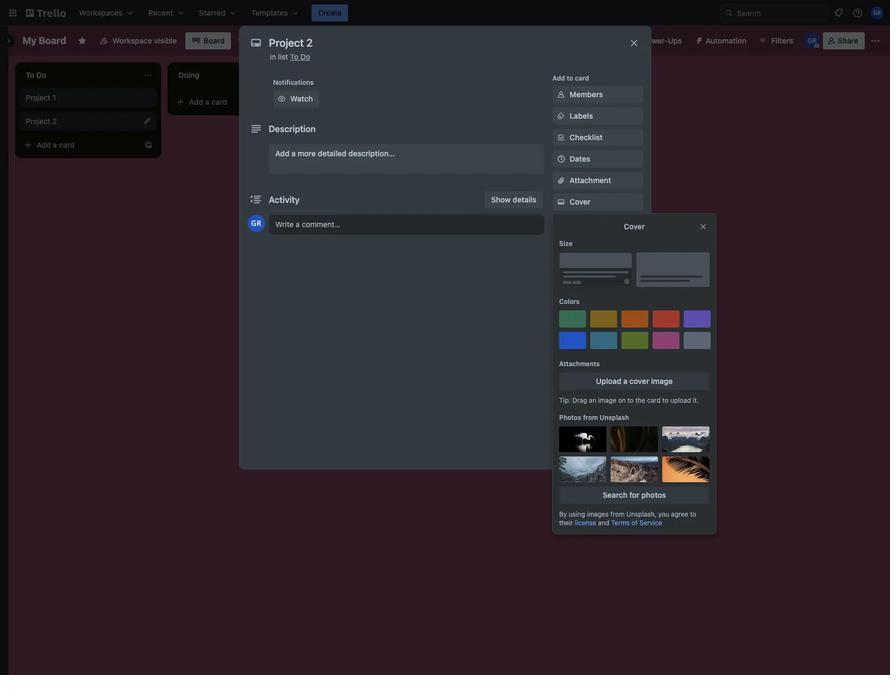 Task type: vqa. For each thing, say whether or not it's contained in the screenshot.
add button
yes



Task type: locate. For each thing, give the bounding box(es) containing it.
1 vertical spatial greg robinson (gregrobinson96) image
[[805, 33, 820, 48]]

0 vertical spatial power-
[[643, 36, 668, 45]]

project 1
[[26, 93, 56, 102]]

my
[[23, 35, 37, 46]]

create from template… image
[[297, 98, 305, 106], [144, 141, 153, 149]]

star or unstar board image
[[78, 37, 87, 45]]

1 horizontal spatial board
[[204, 36, 225, 45]]

filters button
[[756, 32, 797, 49]]

create from template… image down notifications
[[297, 98, 305, 106]]

Write a comment text field
[[269, 215, 544, 234]]

0 horizontal spatial image
[[598, 397, 617, 405]]

0 vertical spatial create from template… image
[[297, 98, 305, 106]]

sm image inside make template link
[[556, 391, 567, 402]]

2 horizontal spatial power-
[[643, 36, 668, 45]]

0 vertical spatial share
[[839, 36, 859, 45]]

filters
[[772, 36, 794, 45]]

cover link
[[553, 194, 643, 211]]

greg robinson (gregrobinson96) image inside primary element
[[872, 6, 884, 19]]

image inside button
[[651, 377, 673, 386]]

1 vertical spatial share
[[570, 440, 591, 449]]

1 vertical spatial create from template… image
[[144, 141, 153, 149]]

power-ups button
[[622, 32, 689, 49]]

share
[[839, 36, 859, 45], [570, 440, 591, 449]]

board right my
[[39, 35, 66, 46]]

board left customize views image
[[204, 36, 225, 45]]

sm image inside the members link
[[556, 89, 567, 100]]

automation up colors
[[553, 289, 590, 297]]

1 vertical spatial from
[[611, 511, 625, 519]]

license and terms of service
[[575, 519, 663, 527]]

1 horizontal spatial add a card
[[189, 97, 227, 106]]

1 vertical spatial image
[[598, 397, 617, 405]]

1 horizontal spatial image
[[651, 377, 673, 386]]

workspace visible
[[113, 36, 177, 45]]

by
[[559, 511, 567, 519]]

sm image inside copy link
[[556, 370, 567, 381]]

0 vertical spatial add a card
[[189, 97, 227, 106]]

greg robinson (gregrobinson96) image right filters
[[805, 33, 820, 48]]

to left upload
[[663, 397, 669, 405]]

None text field
[[264, 33, 619, 53]]

sm image for move
[[556, 348, 567, 359]]

share left show menu image at right top
[[839, 36, 859, 45]]

project for project 1
[[26, 93, 50, 102]]

ups left automation button
[[668, 36, 683, 45]]

greg robinson (gregrobinson96) image right open information menu image
[[872, 6, 884, 19]]

image for an
[[598, 397, 617, 405]]

automation down search "icon" in the right top of the page
[[706, 36, 747, 45]]

sm image inside automation button
[[691, 32, 706, 47]]

copy link
[[553, 367, 643, 384]]

sm image inside labels link
[[556, 111, 567, 122]]

sm image inside watch button
[[277, 94, 287, 104]]

attachment
[[570, 176, 612, 185]]

project left 2
[[26, 117, 50, 126]]

create from template… image for add a card button to the top
[[297, 98, 305, 106]]

0 vertical spatial image
[[651, 377, 673, 386]]

0 vertical spatial ups
[[668, 36, 683, 45]]

1 horizontal spatial share
[[839, 36, 859, 45]]

project 1 link
[[26, 92, 151, 103]]

create from template… image for left add a card button
[[144, 141, 153, 149]]

using
[[569, 511, 585, 519]]

my board
[[23, 35, 66, 46]]

add a card for left add a card button
[[37, 140, 75, 149]]

0 vertical spatial greg robinson (gregrobinson96) image
[[872, 6, 884, 19]]

sm image left archive
[[556, 418, 567, 429]]

sm image down 'actions'
[[556, 348, 567, 359]]

ups right the size
[[575, 246, 588, 254]]

1 vertical spatial power-ups
[[553, 246, 588, 254]]

sm image left watch
[[277, 94, 287, 104]]

add a card for add a card button to the top
[[189, 97, 227, 106]]

detailed
[[318, 149, 347, 158]]

0 horizontal spatial from
[[583, 414, 598, 422]]

0 vertical spatial project
[[26, 93, 50, 102]]

image right cover
[[651, 377, 673, 386]]

0 vertical spatial cover
[[570, 197, 591, 206]]

visible
[[154, 36, 177, 45]]

sm image left checklist
[[556, 132, 567, 143]]

add inside add power-ups link
[[570, 262, 584, 271]]

from down "an"
[[583, 414, 598, 422]]

1 vertical spatial share button
[[553, 436, 643, 453]]

create
[[318, 8, 342, 17]]

image for cover
[[651, 377, 673, 386]]

sm image for checklist
[[556, 132, 567, 143]]

sm image
[[691, 32, 706, 47], [556, 132, 567, 143], [556, 197, 567, 208], [556, 348, 567, 359], [556, 391, 567, 402]]

sm image left labels
[[556, 111, 567, 122]]

cover
[[570, 197, 591, 206], [624, 222, 645, 231]]

make template
[[570, 392, 623, 401]]

automation inside button
[[706, 36, 747, 45]]

a
[[205, 97, 210, 106], [53, 140, 57, 149], [292, 149, 296, 158], [624, 377, 628, 386]]

sm image right details
[[556, 197, 567, 208]]

and
[[598, 519, 610, 527]]

1 horizontal spatial add a card button
[[172, 94, 292, 111]]

project inside "link"
[[26, 93, 50, 102]]

watch button
[[273, 90, 320, 108]]

sm image inside cover link
[[556, 197, 567, 208]]

to up members
[[567, 74, 574, 82]]

0 vertical spatial power-ups
[[643, 36, 683, 45]]

1 vertical spatial project
[[26, 117, 50, 126]]

1 project from the top
[[26, 93, 50, 102]]

2 project from the top
[[26, 117, 50, 126]]

to do link
[[290, 52, 311, 61]]

sm image left copy
[[556, 370, 567, 381]]

add a card
[[189, 97, 227, 106], [37, 140, 75, 149]]

do
[[301, 52, 311, 61]]

ups inside button
[[668, 36, 683, 45]]

add power-ups
[[570, 262, 626, 271]]

share button down 0 notifications image
[[824, 32, 866, 49]]

archive link
[[553, 415, 643, 432]]

1 vertical spatial add a card button
[[19, 137, 140, 154]]

2 horizontal spatial ups
[[668, 36, 683, 45]]

from
[[583, 414, 598, 422], [611, 511, 625, 519]]

sm image inside move link
[[556, 348, 567, 359]]

0 horizontal spatial share
[[570, 440, 591, 449]]

upload
[[671, 397, 691, 405]]

in list to do
[[270, 52, 311, 61]]

sm image right power-ups button
[[691, 32, 706, 47]]

customize views image
[[237, 35, 247, 46]]

greg robinson (gregrobinson96) image
[[248, 215, 265, 232]]

ups down fields
[[612, 262, 626, 271]]

2 vertical spatial power-
[[586, 262, 612, 271]]

add power-ups link
[[553, 258, 643, 275]]

1 horizontal spatial power-ups
[[643, 36, 683, 45]]

0 vertical spatial from
[[583, 414, 598, 422]]

1 vertical spatial automation
[[553, 289, 590, 297]]

sm image for archive
[[556, 418, 567, 429]]

1 horizontal spatial from
[[611, 511, 625, 519]]

0 horizontal spatial cover
[[570, 197, 591, 206]]

edit card image
[[143, 117, 152, 125]]

0 horizontal spatial board
[[39, 35, 66, 46]]

0 horizontal spatial power-
[[553, 246, 575, 254]]

share down archive
[[570, 440, 591, 449]]

1 horizontal spatial greg robinson (gregrobinson96) image
[[872, 6, 884, 19]]

cover up 'custom'
[[570, 197, 591, 206]]

search for photos
[[603, 491, 666, 500]]

power-
[[643, 36, 668, 45], [553, 246, 575, 254], [586, 262, 612, 271]]

image right "an"
[[598, 397, 617, 405]]

archive
[[570, 418, 597, 427]]

service
[[640, 519, 663, 527]]

images
[[587, 511, 609, 519]]

sm image inside checklist "link"
[[556, 132, 567, 143]]

0 horizontal spatial add a card
[[37, 140, 75, 149]]

sm image left make
[[556, 391, 567, 402]]

1 horizontal spatial power-
[[586, 262, 612, 271]]

0 horizontal spatial ups
[[575, 246, 588, 254]]

sm image for copy
[[556, 370, 567, 381]]

add
[[553, 74, 566, 82], [189, 97, 203, 106], [37, 140, 51, 149], [276, 149, 290, 158], [570, 262, 584, 271], [570, 306, 584, 315]]

move
[[570, 349, 589, 358]]

create from template… image down 'edit card' image
[[144, 141, 153, 149]]

share button down archive link
[[553, 436, 643, 453]]

card
[[576, 74, 590, 82], [212, 97, 227, 106], [59, 140, 75, 149], [647, 397, 661, 405]]

1 vertical spatial cover
[[624, 222, 645, 231]]

dates
[[570, 154, 591, 163]]

custom fields
[[570, 219, 621, 228]]

terms
[[611, 519, 630, 527]]

tip: drag an image on to the card to upload it.
[[559, 397, 699, 405]]

switch to… image
[[8, 8, 18, 18]]

automation
[[706, 36, 747, 45], [553, 289, 590, 297]]

to right the agree
[[691, 511, 697, 519]]

Board name text field
[[17, 32, 72, 49]]

share button
[[824, 32, 866, 49], [553, 436, 643, 453]]

template
[[591, 392, 623, 401]]

project left the 1
[[26, 93, 50, 102]]

from up license and terms of service
[[611, 511, 625, 519]]

sm image inside archive link
[[556, 418, 567, 429]]

sm image
[[556, 89, 567, 100], [277, 94, 287, 104], [556, 111, 567, 122], [556, 370, 567, 381], [556, 418, 567, 429]]

1 vertical spatial power-
[[553, 246, 575, 254]]

0 horizontal spatial add a card button
[[19, 137, 140, 154]]

power-ups
[[643, 36, 683, 45], [553, 246, 588, 254]]

0 vertical spatial automation
[[706, 36, 747, 45]]

sm image for labels
[[556, 111, 567, 122]]

2 vertical spatial ups
[[612, 262, 626, 271]]

1 vertical spatial ups
[[575, 246, 588, 254]]

add a more detailed description… link
[[269, 144, 544, 174]]

cover right fields
[[624, 222, 645, 231]]

0 horizontal spatial greg robinson (gregrobinson96) image
[[805, 33, 820, 48]]

1 horizontal spatial share button
[[824, 32, 866, 49]]

1 vertical spatial add a card
[[37, 140, 75, 149]]

make template link
[[553, 388, 643, 405]]

sm image for watch
[[277, 94, 287, 104]]

add inside add a more detailed description… link
[[276, 149, 290, 158]]

attachment button
[[553, 172, 643, 189]]

terms of service link
[[611, 519, 663, 527]]

1 horizontal spatial automation
[[706, 36, 747, 45]]

search
[[603, 491, 628, 500]]

to
[[290, 52, 299, 61]]

image
[[651, 377, 673, 386], [598, 397, 617, 405]]

description…
[[349, 149, 395, 158]]

greg robinson (gregrobinson96) image
[[872, 6, 884, 19], [805, 33, 820, 48]]

power-ups inside button
[[643, 36, 683, 45]]

photos
[[559, 414, 582, 422]]

labels link
[[553, 108, 643, 125]]

1 horizontal spatial create from template… image
[[297, 98, 305, 106]]

0 horizontal spatial create from template… image
[[144, 141, 153, 149]]

sm image down add to card at top
[[556, 89, 567, 100]]

checklist
[[570, 133, 603, 142]]



Task type: describe. For each thing, give the bounding box(es) containing it.
share for top share button
[[839, 36, 859, 45]]

0 vertical spatial add a card button
[[172, 94, 292, 111]]

power- inside button
[[643, 36, 668, 45]]

search for photos button
[[559, 487, 710, 504]]

board inside text field
[[39, 35, 66, 46]]

1 horizontal spatial cover
[[624, 222, 645, 231]]

0 horizontal spatial power-ups
[[553, 246, 588, 254]]

labels
[[570, 111, 594, 120]]

0 notifications image
[[833, 6, 846, 19]]

sm image for members
[[556, 89, 567, 100]]

workspace visible button
[[93, 32, 183, 49]]

upload a cover image
[[596, 377, 673, 386]]

of
[[632, 519, 638, 527]]

show details
[[492, 195, 537, 204]]

sm image for cover
[[556, 197, 567, 208]]

on
[[619, 397, 626, 405]]

activity
[[269, 195, 300, 205]]

drag
[[573, 397, 587, 405]]

project 2
[[26, 117, 57, 126]]

move link
[[553, 345, 643, 362]]

automation button
[[691, 32, 754, 49]]

you
[[659, 511, 670, 519]]

add button
[[570, 306, 610, 315]]

1
[[52, 93, 56, 102]]

cover
[[630, 377, 650, 386]]

their
[[559, 519, 573, 527]]

license
[[575, 519, 596, 527]]

show details link
[[485, 191, 543, 209]]

fields
[[600, 219, 621, 228]]

custom
[[570, 219, 598, 228]]

actions
[[553, 333, 577, 341]]

upload
[[596, 377, 622, 386]]

colors
[[559, 298, 580, 306]]

license link
[[575, 519, 596, 527]]

primary element
[[0, 0, 891, 26]]

add inside "add button" button
[[570, 306, 584, 315]]

board link
[[186, 32, 231, 49]]

unsplash
[[600, 414, 629, 422]]

sm image for automation
[[691, 32, 706, 47]]

dates button
[[553, 151, 643, 168]]

search image
[[725, 9, 734, 17]]

description
[[269, 124, 316, 134]]

attachments
[[559, 360, 600, 368]]

add to card
[[553, 74, 590, 82]]

2
[[52, 117, 57, 126]]

show
[[492, 195, 511, 204]]

details
[[513, 195, 537, 204]]

workspace
[[113, 36, 152, 45]]

list
[[278, 52, 288, 61]]

0 horizontal spatial share button
[[553, 436, 643, 453]]

tip:
[[559, 397, 571, 405]]

show menu image
[[871, 35, 882, 46]]

to right the on
[[628, 397, 634, 405]]

copy
[[570, 370, 589, 380]]

photos
[[642, 491, 666, 500]]

by using images from unsplash, you agree to their
[[559, 511, 697, 527]]

notifications
[[273, 79, 314, 87]]

sm image for make template
[[556, 391, 567, 402]]

for
[[630, 491, 640, 500]]

upload a cover image button
[[559, 373, 710, 390]]

0 horizontal spatial automation
[[553, 289, 590, 297]]

unsplash,
[[627, 511, 657, 519]]

to inside by using images from unsplash, you agree to their
[[691, 511, 697, 519]]

custom fields button
[[553, 218, 643, 229]]

in
[[270, 52, 276, 61]]

from inside by using images from unsplash, you agree to their
[[611, 511, 625, 519]]

project for project 2
[[26, 117, 50, 126]]

open information menu image
[[853, 8, 864, 18]]

watch
[[291, 94, 313, 103]]

members
[[570, 90, 604, 99]]

Search field
[[734, 5, 828, 21]]

it.
[[693, 397, 699, 405]]

members link
[[553, 86, 643, 103]]

0 vertical spatial share button
[[824, 32, 866, 49]]

more
[[298, 149, 316, 158]]

photos from unsplash
[[559, 414, 629, 422]]

an
[[589, 397, 597, 405]]

size
[[559, 240, 573, 248]]

share for share button to the left
[[570, 440, 591, 449]]

project 2 link
[[26, 116, 151, 127]]

make
[[570, 392, 589, 401]]

checklist link
[[553, 129, 643, 146]]

1 horizontal spatial ups
[[612, 262, 626, 271]]

add button button
[[553, 302, 643, 319]]

button
[[586, 306, 610, 315]]

create button
[[312, 4, 349, 22]]

add a more detailed description…
[[276, 149, 395, 158]]

the
[[636, 397, 646, 405]]

agree
[[671, 511, 689, 519]]



